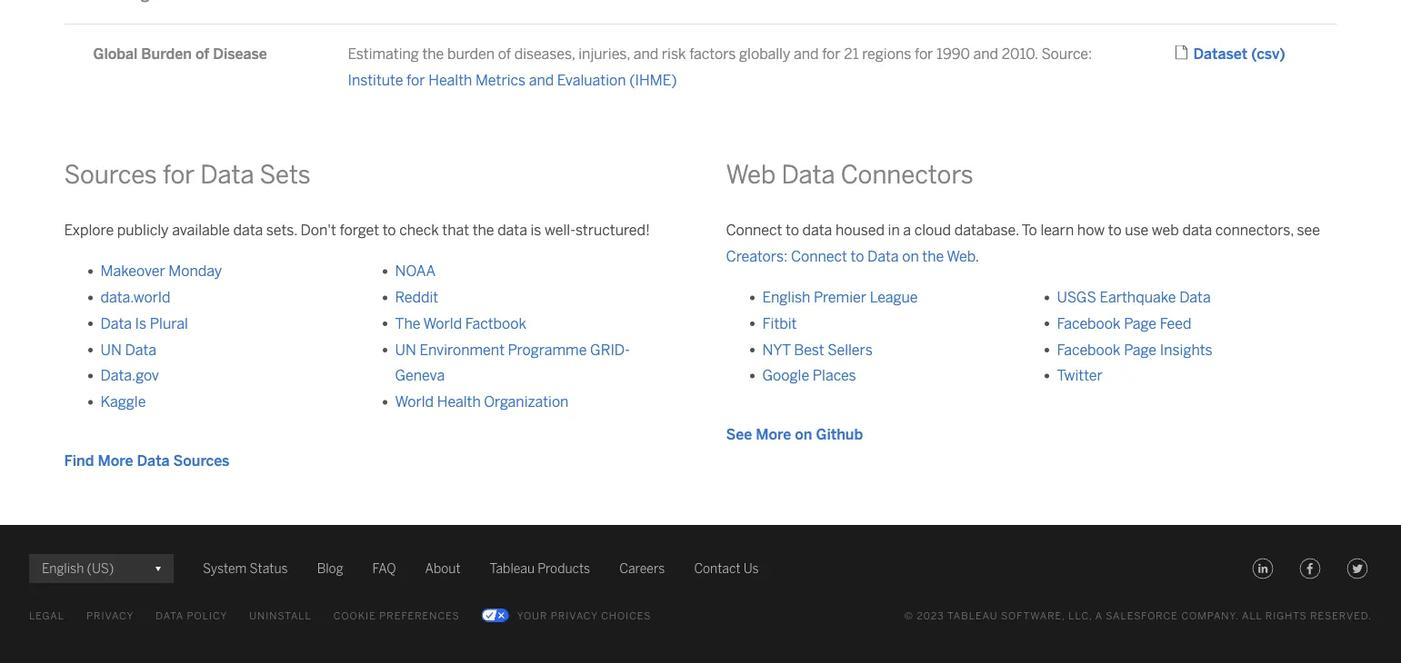 Task type: describe. For each thing, give the bounding box(es) containing it.
is
[[135, 315, 147, 332]]

institute
[[348, 71, 403, 89]]

makeover
[[100, 263, 165, 280]]

3 data from the left
[[802, 222, 832, 239]]

nyt best sellers link
[[762, 341, 873, 359]]

global burden of disease
[[93, 45, 267, 62]]

© 2023 tableau software, llc, a salesforce company. all rights reserved.
[[904, 610, 1372, 622]]

grid-
[[590, 341, 630, 359]]

faq
[[372, 561, 396, 576]]

the
[[395, 315, 420, 332]]

usgs
[[1057, 289, 1096, 306]]

don't
[[301, 222, 336, 239]]

your
[[517, 610, 548, 622]]

rights
[[1265, 610, 1307, 622]]

twitter
[[1057, 367, 1103, 385]]

1990
[[937, 45, 970, 62]]

english (us)
[[42, 561, 114, 576]]

plural
[[150, 315, 188, 332]]

available
[[172, 222, 230, 239]]

estimating
[[348, 45, 419, 62]]

dataset ( csv )
[[1193, 45, 1285, 62]]

best
[[794, 341, 824, 359]]

status
[[250, 561, 288, 576]]

google
[[762, 367, 809, 385]]

injuries,
[[578, 45, 630, 62]]

un inside makeover monday data.world data is plural un data data.gov kaggle
[[100, 341, 122, 359]]

sources for data sets
[[64, 160, 311, 190]]

github
[[816, 426, 863, 444]]

and down diseases,
[[529, 71, 554, 89]]

see more on github link
[[726, 422, 863, 448]]

health inside 'noaa reddit the world factbook un environment programme grid- geneva world health organization'
[[437, 394, 481, 411]]

globally
[[739, 45, 790, 62]]

2 facebook from the top
[[1057, 341, 1121, 359]]

on inside 'link'
[[795, 426, 812, 444]]

about
[[425, 561, 461, 576]]

to left check
[[382, 222, 396, 239]]

21
[[844, 45, 859, 62]]

english premier league fitbit nyt best sellers google places
[[762, 289, 918, 385]]

us
[[743, 561, 759, 576]]

salesforce
[[1106, 610, 1178, 622]]

structured!
[[575, 222, 650, 239]]

see
[[726, 426, 752, 444]]

and right 1990
[[973, 45, 998, 62]]

factbook
[[465, 315, 526, 332]]

see
[[1297, 222, 1320, 239]]

(
[[1251, 45, 1257, 62]]

2023
[[917, 610, 945, 622]]

uninstall link
[[249, 606, 312, 627]]

fitbit
[[762, 315, 797, 332]]

database.
[[954, 222, 1019, 239]]

institute for health metrics and evaluation (ihme) link
[[348, 71, 677, 89]]

forget
[[340, 222, 379, 239]]

usgs earthquake data facebook page feed facebook page insights twitter
[[1057, 289, 1212, 385]]

housed
[[836, 222, 885, 239]]

the inside estimating the burden of diseases, injuries, and risk factors globally and for 21 regions for 1990 and 2010. source: institute for health metrics and evaluation (ihme)
[[422, 45, 444, 62]]

sellers
[[828, 341, 873, 359]]

nyt
[[762, 341, 791, 359]]

legal link
[[29, 606, 64, 627]]

1 vertical spatial tableau
[[947, 610, 998, 622]]

2010.
[[1002, 45, 1038, 62]]

un inside 'noaa reddit the world factbook un environment programme grid- geneva world health organization'
[[395, 341, 416, 359]]

(ihme)
[[629, 71, 677, 89]]

dataset
[[1193, 45, 1248, 62]]

the inside connect to data housed in a cloud database. to learn how to use web data connectors, see creators: connect to data on the web .
[[922, 248, 944, 265]]

about link
[[425, 558, 461, 580]]

choices
[[601, 610, 651, 622]]

connect to data housed in a cloud database. to learn how to use web data connectors, see creators: connect to data on the web .
[[726, 222, 1320, 265]]

system
[[203, 561, 247, 576]]

0 vertical spatial web
[[726, 160, 776, 190]]

to
[[1022, 222, 1037, 239]]

data policy link
[[156, 606, 228, 627]]

premier
[[814, 289, 867, 306]]

careers link
[[619, 558, 665, 580]]

english for english (us)
[[42, 561, 84, 576]]

1 facebook from the top
[[1057, 315, 1121, 332]]

contact us
[[694, 561, 759, 576]]

explore publicly available data sets. don't forget to check that the data is well-structured!
[[64, 222, 650, 239]]

more for web
[[756, 426, 791, 444]]

web
[[1152, 222, 1179, 239]]

english for english premier league fitbit nyt best sellers google places
[[762, 289, 810, 306]]

cookie preferences button
[[334, 606, 460, 627]]

reserved.
[[1310, 610, 1372, 622]]

your privacy choices
[[517, 610, 651, 622]]

kaggle link
[[100, 394, 146, 411]]

metrics
[[475, 71, 526, 89]]

cloud
[[914, 222, 951, 239]]

and up (ihme)
[[633, 45, 658, 62]]

reddit link
[[395, 289, 438, 306]]

to down the "housed"
[[851, 248, 864, 265]]

all
[[1242, 610, 1262, 622]]

0 vertical spatial connect
[[726, 222, 782, 239]]

.
[[975, 248, 979, 265]]

makeover monday data.world data is plural un data data.gov kaggle
[[100, 263, 222, 411]]

data.gov link
[[100, 367, 159, 385]]

geneva
[[395, 367, 445, 385]]

creators:
[[726, 248, 788, 265]]

find more data sources link
[[64, 448, 230, 475]]



Task type: vqa. For each thing, say whether or not it's contained in the screenshot.
sets.
yes



Task type: locate. For each thing, give the bounding box(es) containing it.
un
[[100, 341, 122, 359], [395, 341, 416, 359]]

burden
[[141, 45, 192, 62]]

2 privacy from the left
[[551, 610, 598, 622]]

tableau products
[[490, 561, 590, 576]]

privacy right your
[[551, 610, 598, 622]]

web up creators:
[[726, 160, 776, 190]]

data inside connect to data housed in a cloud database. to learn how to use web data connectors, see creators: connect to data on the web .
[[867, 248, 899, 265]]

0 horizontal spatial the
[[422, 45, 444, 62]]

find
[[64, 453, 94, 470]]

1 horizontal spatial tableau
[[947, 610, 998, 622]]

1 vertical spatial on
[[795, 426, 812, 444]]

for up available
[[163, 160, 195, 190]]

1 horizontal spatial a
[[1095, 610, 1103, 622]]

1 vertical spatial page
[[1124, 341, 1157, 359]]

1 vertical spatial health
[[437, 394, 481, 411]]

2 un from the left
[[395, 341, 416, 359]]

selected language element
[[42, 555, 161, 584]]

1 un from the left
[[100, 341, 122, 359]]

a right in
[[903, 222, 911, 239]]

creators: connect to data on the web link
[[726, 248, 975, 265]]

more
[[756, 426, 791, 444], [98, 453, 133, 470]]

sets.
[[266, 222, 297, 239]]

1 vertical spatial a
[[1095, 610, 1103, 622]]

company.
[[1181, 610, 1239, 622]]

0 vertical spatial page
[[1124, 315, 1157, 332]]

on down "cloud"
[[902, 248, 919, 265]]

0 vertical spatial on
[[902, 248, 919, 265]]

for right 'institute'
[[407, 71, 425, 89]]

)
[[1279, 45, 1285, 62]]

0 vertical spatial health
[[428, 71, 472, 89]]

global
[[93, 45, 138, 62]]

blog link
[[317, 558, 343, 580]]

0 horizontal spatial more
[[98, 453, 133, 470]]

data left sets.
[[233, 222, 263, 239]]

csv
[[1257, 45, 1279, 62]]

0 horizontal spatial sources
[[64, 160, 157, 190]]

contact
[[694, 561, 741, 576]]

web down the 'database.'
[[947, 248, 975, 265]]

noaa
[[395, 263, 436, 280]]

1 horizontal spatial of
[[498, 45, 511, 62]]

1 data from the left
[[233, 222, 263, 239]]

regions
[[862, 45, 911, 62]]

1 vertical spatial connect
[[791, 248, 847, 265]]

english left '(us)'
[[42, 561, 84, 576]]

tableau right 2023
[[947, 610, 998, 622]]

0 horizontal spatial privacy
[[86, 610, 134, 622]]

data policy
[[156, 610, 228, 622]]

uninstall
[[249, 610, 312, 622]]

software,
[[1001, 610, 1065, 622]]

on left the github
[[795, 426, 812, 444]]

of right 'burden'
[[195, 45, 209, 62]]

0 vertical spatial tableau
[[490, 561, 535, 576]]

0 horizontal spatial web
[[726, 160, 776, 190]]

0 horizontal spatial of
[[195, 45, 209, 62]]

2 page from the top
[[1124, 341, 1157, 359]]

1 page from the top
[[1124, 315, 1157, 332]]

0 horizontal spatial connect
[[726, 222, 782, 239]]

preferences
[[379, 610, 460, 622]]

reddit
[[395, 289, 438, 306]]

connect up creators:
[[726, 222, 782, 239]]

on inside connect to data housed in a cloud database. to learn how to use web data connectors, see creators: connect to data on the web .
[[902, 248, 919, 265]]

more right "find"
[[98, 453, 133, 470]]

cookie
[[334, 610, 376, 622]]

0 vertical spatial english
[[762, 289, 810, 306]]

data.world
[[100, 289, 170, 306]]

monday
[[168, 263, 222, 280]]

privacy down selected language element in the bottom of the page
[[86, 610, 134, 622]]

a for in
[[903, 222, 911, 239]]

more right see
[[756, 426, 791, 444]]

fitbit link
[[762, 315, 797, 332]]

places
[[813, 367, 856, 385]]

explore
[[64, 222, 114, 239]]

world down geneva
[[395, 394, 434, 411]]

0 horizontal spatial a
[[903, 222, 911, 239]]

health down "burden" on the top
[[428, 71, 472, 89]]

factors
[[689, 45, 736, 62]]

connectors,
[[1215, 222, 1294, 239]]

of inside estimating the burden of diseases, injuries, and risk factors globally and for 21 regions for 1990 and 2010. source: institute for health metrics and evaluation (ihme)
[[498, 45, 511, 62]]

facebook down usgs
[[1057, 315, 1121, 332]]

the left "burden" on the top
[[422, 45, 444, 62]]

data.gov
[[100, 367, 159, 385]]

use
[[1125, 222, 1149, 239]]

health down geneva
[[437, 394, 481, 411]]

1 horizontal spatial privacy
[[551, 610, 598, 622]]

system status
[[203, 561, 288, 576]]

1 horizontal spatial more
[[756, 426, 791, 444]]

diseases,
[[514, 45, 575, 62]]

page down the earthquake
[[1124, 315, 1157, 332]]

the down "cloud"
[[922, 248, 944, 265]]

health
[[428, 71, 472, 89], [437, 394, 481, 411]]

1 horizontal spatial sources
[[173, 453, 230, 470]]

1 vertical spatial the
[[472, 222, 494, 239]]

a for llc,
[[1095, 610, 1103, 622]]

usgs earthquake data link
[[1057, 289, 1211, 306]]

1 vertical spatial sources
[[173, 453, 230, 470]]

0 vertical spatial world
[[423, 315, 462, 332]]

0 vertical spatial more
[[756, 426, 791, 444]]

web inside connect to data housed in a cloud database. to learn how to use web data connectors, see creators: connect to data on the web .
[[947, 248, 975, 265]]

to up creators:
[[786, 222, 799, 239]]

programme
[[508, 341, 587, 359]]

products
[[538, 561, 590, 576]]

1 horizontal spatial web
[[947, 248, 975, 265]]

is
[[531, 222, 541, 239]]

and right globally
[[794, 45, 819, 62]]

evaluation
[[557, 71, 626, 89]]

world up environment
[[423, 315, 462, 332]]

data right 'web'
[[1182, 222, 1212, 239]]

1 horizontal spatial the
[[472, 222, 494, 239]]

data inside 'usgs earthquake data facebook page feed facebook page insights twitter'
[[1179, 289, 1211, 306]]

page
[[1124, 315, 1157, 332], [1124, 341, 1157, 359]]

english up fitbit link
[[762, 289, 810, 306]]

2 of from the left
[[498, 45, 511, 62]]

english inside english premier league fitbit nyt best sellers google places
[[762, 289, 810, 306]]

1 vertical spatial more
[[98, 453, 133, 470]]

un data link
[[100, 341, 156, 359]]

more inside 'link'
[[756, 426, 791, 444]]

for left 1990
[[915, 45, 933, 62]]

risk
[[662, 45, 686, 62]]

publicly
[[117, 222, 169, 239]]

page down facebook page feed link
[[1124, 341, 1157, 359]]

sets
[[260, 160, 311, 190]]

insights
[[1160, 341, 1212, 359]]

data left is
[[497, 222, 527, 239]]

1 horizontal spatial un
[[395, 341, 416, 359]]

facebook up twitter link
[[1057, 341, 1121, 359]]

tableau up your
[[490, 561, 535, 576]]

the right 'that'
[[472, 222, 494, 239]]

kaggle
[[100, 394, 146, 411]]

1 horizontal spatial on
[[902, 248, 919, 265]]

source:
[[1041, 45, 1092, 62]]

google places link
[[762, 367, 856, 385]]

english inside selected language element
[[42, 561, 84, 576]]

4 data from the left
[[1182, 222, 1212, 239]]

0 vertical spatial the
[[422, 45, 444, 62]]

0 vertical spatial facebook
[[1057, 315, 1121, 332]]

0 vertical spatial a
[[903, 222, 911, 239]]

un down the
[[395, 341, 416, 359]]

disease
[[213, 45, 267, 62]]

0 horizontal spatial english
[[42, 561, 84, 576]]

learn
[[1041, 222, 1074, 239]]

data up creators: connect to data on the web link
[[802, 222, 832, 239]]

1 of from the left
[[195, 45, 209, 62]]

for left 21
[[822, 45, 841, 62]]

how
[[1077, 222, 1105, 239]]

0 horizontal spatial un
[[100, 341, 122, 359]]

1 horizontal spatial connect
[[791, 248, 847, 265]]

2 horizontal spatial the
[[922, 248, 944, 265]]

1 vertical spatial world
[[395, 394, 434, 411]]

tableau
[[490, 561, 535, 576], [947, 610, 998, 622]]

noaa reddit the world factbook un environment programme grid- geneva world health organization
[[395, 263, 630, 411]]

of up metrics
[[498, 45, 511, 62]]

world health organization link
[[395, 394, 569, 411]]

estimating the burden of diseases, injuries, and risk factors globally and for 21 regions for 1990 and 2010. source: institute for health metrics and evaluation (ihme)
[[348, 45, 1092, 89]]

0 vertical spatial sources
[[64, 160, 157, 190]]

data.world link
[[100, 289, 170, 306]]

a inside connect to data housed in a cloud database. to learn how to use web data connectors, see creators: connect to data on the web .
[[903, 222, 911, 239]]

the world factbook link
[[395, 315, 526, 332]]

a right llc, at the right bottom of the page
[[1095, 610, 1103, 622]]

data is plural link
[[100, 315, 188, 332]]

earthquake
[[1100, 289, 1176, 306]]

1 horizontal spatial english
[[762, 289, 810, 306]]

well-
[[545, 222, 575, 239]]

0 horizontal spatial tableau
[[490, 561, 535, 576]]

facebook page feed link
[[1057, 315, 1191, 332]]

cookie preferences
[[334, 610, 460, 622]]

legal
[[29, 610, 64, 622]]

faq link
[[372, 558, 396, 580]]

1 privacy from the left
[[86, 610, 134, 622]]

un up the data.gov
[[100, 341, 122, 359]]

to left the use
[[1108, 222, 1122, 239]]

connect up the english premier league link
[[791, 248, 847, 265]]

©
[[904, 610, 914, 622]]

organization
[[484, 394, 569, 411]]

2 vertical spatial the
[[922, 248, 944, 265]]

more for sources
[[98, 453, 133, 470]]

contact us link
[[694, 558, 759, 580]]

that
[[442, 222, 469, 239]]

1 vertical spatial english
[[42, 561, 84, 576]]

llc,
[[1069, 610, 1092, 622]]

connectors
[[841, 160, 974, 190]]

1 vertical spatial web
[[947, 248, 975, 265]]

0 horizontal spatial on
[[795, 426, 812, 444]]

2 data from the left
[[497, 222, 527, 239]]

1 vertical spatial facebook
[[1057, 341, 1121, 359]]

health inside estimating the burden of diseases, injuries, and risk factors globally and for 21 regions for 1990 and 2010. source: institute for health metrics and evaluation (ihme)
[[428, 71, 472, 89]]

web data connectors
[[726, 160, 974, 190]]



